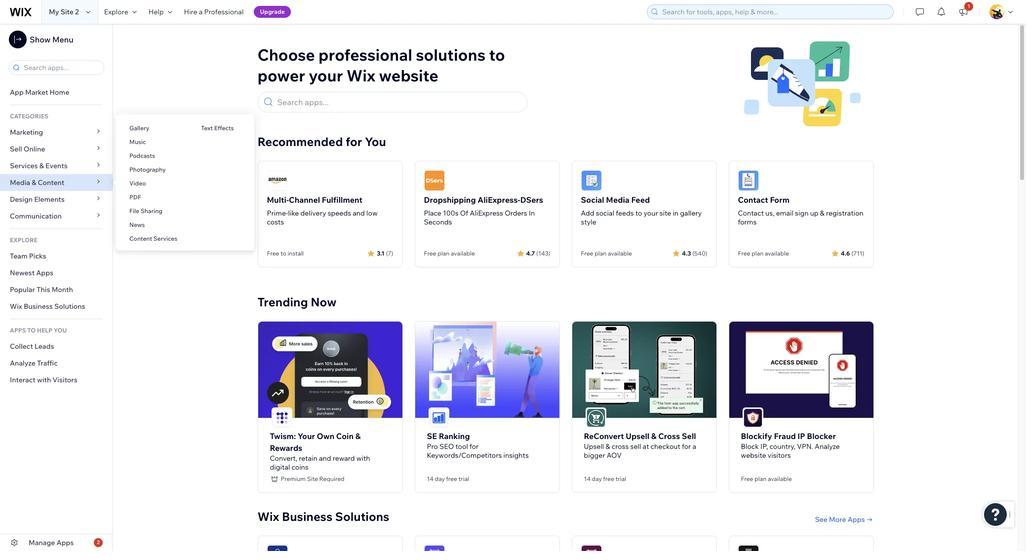 Task type: locate. For each thing, give the bounding box(es) containing it.
blockify fraud ip blocker icon image
[[744, 409, 763, 428]]

14 day free trial down keywords/competitors
[[427, 476, 469, 483]]

0 horizontal spatial 14 day free trial
[[427, 476, 469, 483]]

0 horizontal spatial sell
[[10, 145, 22, 154]]

pdf
[[129, 194, 141, 201]]

14 down bigger
[[584, 476, 591, 483]]

free down style
[[581, 250, 594, 257]]

0 vertical spatial upsell
[[626, 432, 650, 442]]

apps for newest apps
[[36, 269, 53, 278]]

help button
[[143, 0, 178, 24]]

trending now
[[258, 295, 337, 310]]

1 vertical spatial solutions
[[335, 510, 390, 525]]

fraud
[[774, 432, 796, 442]]

1 horizontal spatial to
[[489, 45, 505, 65]]

business down popular this month
[[24, 302, 53, 311]]

team picks link
[[0, 248, 113, 265]]

free for dropshipping aliexpress-dsers
[[424, 250, 437, 257]]

14 for se
[[427, 476, 434, 483]]

available
[[451, 250, 475, 257], [608, 250, 632, 257], [765, 250, 790, 257], [768, 476, 792, 483]]

business
[[24, 302, 53, 311], [282, 510, 333, 525]]

0 vertical spatial website
[[379, 66, 439, 85]]

for
[[346, 134, 362, 149], [470, 443, 479, 451], [682, 443, 691, 451]]

0 vertical spatial wix business solutions
[[10, 302, 85, 311]]

block
[[741, 443, 759, 451]]

blockify
[[741, 432, 773, 442]]

coin
[[336, 432, 354, 442]]

upsell up sell
[[626, 432, 650, 442]]

14 down the 'pro'
[[427, 476, 434, 483]]

se ranking poster image
[[415, 322, 560, 418]]

forms
[[738, 218, 757, 227]]

1 vertical spatial to
[[636, 209, 643, 218]]

0 vertical spatial your
[[309, 66, 343, 85]]

1 horizontal spatial media
[[606, 195, 630, 205]]

place
[[424, 209, 442, 218]]

multi-channel fulfillment prime-like delivery speeds and low costs
[[267, 195, 378, 227]]

free plan available for social
[[581, 250, 632, 257]]

Search for tools, apps, help & more... field
[[660, 5, 891, 19]]

0 vertical spatial apps
[[36, 269, 53, 278]]

0 horizontal spatial solutions
[[54, 302, 85, 311]]

reconvert upsell & cross sell poster image
[[572, 322, 717, 418]]

1 horizontal spatial day
[[592, 476, 602, 483]]

media inside "sidebar" element
[[10, 178, 30, 187]]

contact
[[738, 195, 769, 205], [738, 209, 764, 218]]

reconvert upsell & cross sell icon image
[[587, 409, 606, 428]]

2 horizontal spatial apps
[[848, 516, 865, 525]]

multi-channel fulfillment logo image
[[267, 170, 288, 191]]

your inside "choose professional solutions to power your wix website"
[[309, 66, 343, 85]]

style
[[581, 218, 597, 227]]

free for social media feed
[[581, 250, 594, 257]]

now
[[311, 295, 337, 310]]

1 horizontal spatial free
[[604, 476, 615, 483]]

wix business solutions down required
[[258, 510, 390, 525]]

Search apps... field
[[21, 61, 101, 75], [274, 92, 523, 112]]

analyze down blocker on the right bottom
[[815, 443, 840, 451]]

1 vertical spatial content
[[129, 235, 152, 243]]

& inside contact form contact us, email sign up & registration forms
[[821, 209, 825, 218]]

photography
[[129, 166, 166, 173]]

media inside social media feed add social feeds to your site in gallery style
[[606, 195, 630, 205]]

trial
[[459, 476, 469, 483], [616, 476, 627, 483]]

available down the visitors
[[768, 476, 792, 483]]

you
[[54, 327, 67, 335]]

for right "checkout"
[[682, 443, 691, 451]]

2 14 from the left
[[584, 476, 591, 483]]

analyze up interact
[[10, 359, 36, 368]]

0 vertical spatial wix
[[347, 66, 376, 85]]

twism: your own coin & rewards poster image
[[258, 322, 402, 418]]

sell right cross
[[682, 432, 697, 442]]

a right hire
[[199, 7, 203, 16]]

social
[[581, 195, 605, 205]]

text effects
[[201, 125, 234, 132]]

media up design
[[10, 178, 30, 187]]

1 horizontal spatial for
[[470, 443, 479, 451]]

content services
[[129, 235, 178, 243]]

1 horizontal spatial trial
[[616, 476, 627, 483]]

plan down the seconds
[[438, 250, 450, 257]]

free plan available
[[424, 250, 475, 257], [581, 250, 632, 257], [738, 250, 790, 257], [741, 476, 792, 483]]

news
[[129, 221, 145, 229]]

1 horizontal spatial wix
[[258, 510, 279, 525]]

14 for reconvert
[[584, 476, 591, 483]]

website down solutions
[[379, 66, 439, 85]]

to left install
[[281, 250, 286, 257]]

2 vertical spatial apps
[[57, 539, 74, 548]]

with down traffic
[[37, 376, 51, 385]]

1 vertical spatial wix
[[10, 302, 22, 311]]

0 horizontal spatial with
[[37, 376, 51, 385]]

and inside multi-channel fulfillment prime-like delivery speeds and low costs
[[353, 209, 365, 218]]

site
[[61, 7, 74, 16], [307, 476, 318, 483]]

0 vertical spatial services
[[10, 162, 38, 170]]

media up feeds
[[606, 195, 630, 205]]

site down coins
[[307, 476, 318, 483]]

available down the seconds
[[451, 250, 475, 257]]

& right up
[[821, 209, 825, 218]]

& up the design elements
[[32, 178, 36, 187]]

sell left online
[[10, 145, 22, 154]]

contact down contact form logo in the top right of the page
[[738, 195, 769, 205]]

14
[[427, 476, 434, 483], [584, 476, 591, 483]]

2 trial from the left
[[616, 476, 627, 483]]

wix inside "sidebar" element
[[10, 302, 22, 311]]

2 right manage apps
[[97, 540, 100, 546]]

in
[[673, 209, 679, 218]]

and left the low
[[353, 209, 365, 218]]

2 horizontal spatial to
[[636, 209, 643, 218]]

with inside "sidebar" element
[[37, 376, 51, 385]]

effects
[[214, 125, 234, 132]]

1 vertical spatial site
[[307, 476, 318, 483]]

website down blockify on the right bottom of page
[[741, 451, 767, 460]]

& inside twism: your own coin & rewards convert, retain and reward with digital coins
[[356, 432, 361, 442]]

a inside reconvert upsell & cross sell upsell & cross sell at checkout for a bigger aov
[[693, 443, 697, 451]]

sharing
[[141, 208, 163, 215]]

day down seo
[[435, 476, 445, 483]]

1 vertical spatial your
[[644, 209, 658, 218]]

1 14 from the left
[[427, 476, 434, 483]]

for inside se ranking pro seo tool for keywords/competitors insights
[[470, 443, 479, 451]]

1 horizontal spatial apps
[[57, 539, 74, 548]]

2 right my
[[75, 7, 79, 16]]

to down "feed"
[[636, 209, 643, 218]]

trending
[[258, 295, 308, 310]]

available for form
[[765, 250, 790, 257]]

to inside "choose professional solutions to power your wix website"
[[489, 45, 505, 65]]

explore
[[10, 237, 38, 244]]

1 vertical spatial website
[[741, 451, 767, 460]]

available for media
[[608, 250, 632, 257]]

sign
[[796, 209, 809, 218]]

premium
[[281, 476, 306, 483]]

0 horizontal spatial media
[[10, 178, 30, 187]]

blocker
[[808, 432, 836, 442]]

se ranking icon image
[[430, 409, 448, 428]]

vpn.
[[798, 443, 814, 451]]

upsell
[[626, 432, 650, 442], [584, 443, 604, 451]]

free for se
[[446, 476, 458, 483]]

14 day free trial for se
[[427, 476, 469, 483]]

0 vertical spatial analyze
[[10, 359, 36, 368]]

& left events
[[39, 162, 44, 170]]

1 horizontal spatial 14
[[584, 476, 591, 483]]

sell inside "sidebar" element
[[10, 145, 22, 154]]

0 horizontal spatial site
[[61, 7, 74, 16]]

free down forms
[[738, 250, 751, 257]]

business down premium site required
[[282, 510, 333, 525]]

2 horizontal spatial wix
[[347, 66, 376, 85]]

solutions
[[54, 302, 85, 311], [335, 510, 390, 525]]

with right the reward
[[357, 454, 370, 463]]

1 vertical spatial upsell
[[584, 443, 604, 451]]

0 vertical spatial 2
[[75, 7, 79, 16]]

your right power
[[309, 66, 343, 85]]

bigger
[[584, 451, 606, 460]]

visitors
[[768, 451, 791, 460]]

social media feed add social feeds to your site in gallery style
[[581, 195, 702, 227]]

0 vertical spatial and
[[353, 209, 365, 218]]

media & content
[[10, 178, 64, 187]]

1 horizontal spatial 14 day free trial
[[584, 476, 627, 483]]

1 vertical spatial sell
[[682, 432, 697, 442]]

plan for social
[[595, 250, 607, 257]]

convert,
[[270, 454, 298, 463]]

0 horizontal spatial wix
[[10, 302, 22, 311]]

0 horizontal spatial for
[[346, 134, 362, 149]]

for right tool at the bottom of page
[[470, 443, 479, 451]]

0 horizontal spatial free
[[446, 476, 458, 483]]

0 horizontal spatial your
[[309, 66, 343, 85]]

0 horizontal spatial trial
[[459, 476, 469, 483]]

solutions down month at the bottom of the page
[[54, 302, 85, 311]]

1 horizontal spatial business
[[282, 510, 333, 525]]

1 day from the left
[[435, 476, 445, 483]]

1 vertical spatial contact
[[738, 209, 764, 218]]

home
[[50, 88, 69, 97]]

0 vertical spatial search apps... field
[[21, 61, 101, 75]]

contact form contact us, email sign up & registration forms
[[738, 195, 864, 227]]

0 horizontal spatial search apps... field
[[21, 61, 101, 75]]

content down news
[[129, 235, 152, 243]]

professional
[[319, 45, 413, 65]]

sidebar element
[[0, 24, 113, 552]]

see more apps button
[[815, 516, 874, 525]]

wix inside "choose professional solutions to power your wix website"
[[347, 66, 376, 85]]

explore
[[104, 7, 128, 16]]

search apps... field up the home
[[21, 61, 101, 75]]

0 horizontal spatial website
[[379, 66, 439, 85]]

apps right more
[[848, 516, 865, 525]]

team
[[10, 252, 27, 261]]

contact left us,
[[738, 209, 764, 218]]

reward
[[333, 454, 355, 463]]

choose professional solutions to power your wix website
[[258, 45, 505, 85]]

apps up this
[[36, 269, 53, 278]]

1 vertical spatial 2
[[97, 540, 100, 546]]

search apps... field down "choose professional solutions to power your wix website"
[[274, 92, 523, 112]]

site
[[660, 209, 672, 218]]

1 horizontal spatial your
[[644, 209, 658, 218]]

see more apps
[[815, 516, 865, 525]]

0 vertical spatial site
[[61, 7, 74, 16]]

1 free from the left
[[446, 476, 458, 483]]

1 horizontal spatial analyze
[[815, 443, 840, 451]]

& right the coin
[[356, 432, 361, 442]]

power
[[258, 66, 305, 85]]

0 horizontal spatial wix business solutions
[[10, 302, 85, 311]]

solutions down required
[[335, 510, 390, 525]]

0 horizontal spatial 14
[[427, 476, 434, 483]]

0 vertical spatial media
[[10, 178, 30, 187]]

2 horizontal spatial for
[[682, 443, 691, 451]]

wix business solutions down this
[[10, 302, 85, 311]]

leads
[[35, 342, 54, 351]]

1 vertical spatial search apps... field
[[274, 92, 523, 112]]

content up elements
[[38, 178, 64, 187]]

trial for upsell
[[616, 476, 627, 483]]

site right my
[[61, 7, 74, 16]]

communication link
[[0, 208, 113, 225]]

1 trial from the left
[[459, 476, 469, 483]]

& down reconvert
[[606, 443, 611, 451]]

1 horizontal spatial wix business solutions
[[258, 510, 390, 525]]

14 day free trial down aov
[[584, 476, 627, 483]]

plan for dropshipping
[[438, 250, 450, 257]]

social media feed logo image
[[581, 170, 602, 191]]

1 contact from the top
[[738, 195, 769, 205]]

services down "sell online"
[[10, 162, 38, 170]]

interact with visitors
[[10, 376, 77, 385]]

email
[[777, 209, 794, 218]]

ip,
[[761, 443, 769, 451]]

online
[[24, 145, 45, 154]]

1 14 day free trial from the left
[[427, 476, 469, 483]]

apps right the manage
[[57, 539, 74, 548]]

available down feeds
[[608, 250, 632, 257]]

free plan available down style
[[581, 250, 632, 257]]

1 horizontal spatial services
[[154, 235, 178, 243]]

0 horizontal spatial services
[[10, 162, 38, 170]]

0 vertical spatial contact
[[738, 195, 769, 205]]

trial down keywords/competitors
[[459, 476, 469, 483]]

month
[[52, 286, 73, 294]]

0 horizontal spatial and
[[319, 454, 331, 463]]

0 vertical spatial content
[[38, 178, 64, 187]]

2 14 day free trial from the left
[[584, 476, 627, 483]]

1 horizontal spatial solutions
[[335, 510, 390, 525]]

for inside reconvert upsell & cross sell upsell & cross sell at checkout for a bigger aov
[[682, 443, 691, 451]]

available down us,
[[765, 250, 790, 257]]

services down news "link"
[[154, 235, 178, 243]]

2 vertical spatial to
[[281, 250, 286, 257]]

free down the seconds
[[424, 250, 437, 257]]

free left install
[[267, 250, 279, 257]]

day
[[435, 476, 445, 483], [592, 476, 602, 483]]

4.7 (143)
[[526, 250, 551, 257]]

plan down style
[[595, 250, 607, 257]]

costs
[[267, 218, 284, 227]]

for left you
[[346, 134, 362, 149]]

2 free from the left
[[604, 476, 615, 483]]

free plan available down forms
[[738, 250, 790, 257]]

0 horizontal spatial business
[[24, 302, 53, 311]]

news link
[[116, 217, 187, 234]]

4.3 (540)
[[682, 250, 708, 257]]

to right solutions
[[489, 45, 505, 65]]

wix business solutions
[[10, 302, 85, 311], [258, 510, 390, 525]]

2 day from the left
[[592, 476, 602, 483]]

free plan available down the seconds
[[424, 250, 475, 257]]

1 vertical spatial media
[[606, 195, 630, 205]]

day down bigger
[[592, 476, 602, 483]]

app market home
[[10, 88, 69, 97]]

dropshipping aliexpress-dsers logo image
[[424, 170, 445, 191]]

apps
[[36, 269, 53, 278], [848, 516, 865, 525], [57, 539, 74, 548]]

trial down aov
[[616, 476, 627, 483]]

free down the block
[[741, 476, 754, 483]]

1 vertical spatial services
[[154, 235, 178, 243]]

0 horizontal spatial day
[[435, 476, 445, 483]]

cross
[[659, 432, 681, 442]]

1 horizontal spatial with
[[357, 454, 370, 463]]

1 horizontal spatial sell
[[682, 432, 697, 442]]

tool
[[456, 443, 468, 451]]

1 horizontal spatial website
[[741, 451, 767, 460]]

1 vertical spatial with
[[357, 454, 370, 463]]

1 vertical spatial and
[[319, 454, 331, 463]]

free down aov
[[604, 476, 615, 483]]

free down keywords/competitors
[[446, 476, 458, 483]]

0 vertical spatial sell
[[10, 145, 22, 154]]

1 horizontal spatial site
[[307, 476, 318, 483]]

install
[[288, 250, 304, 257]]

& left cross
[[652, 432, 657, 442]]

your left the site
[[644, 209, 658, 218]]

1 horizontal spatial search apps... field
[[274, 92, 523, 112]]

1 horizontal spatial 2
[[97, 540, 100, 546]]

keywords/competitors
[[427, 451, 502, 460]]

0 vertical spatial with
[[37, 376, 51, 385]]

available for aliexpress-
[[451, 250, 475, 257]]

0 vertical spatial business
[[24, 302, 53, 311]]

and right retain at the bottom left of page
[[319, 454, 331, 463]]

1 vertical spatial a
[[693, 443, 697, 451]]

with inside twism: your own coin & rewards convert, retain and reward with digital coins
[[357, 454, 370, 463]]

marketing
[[10, 128, 43, 137]]

podcasts link
[[116, 148, 187, 165]]

0 vertical spatial a
[[199, 7, 203, 16]]

0 horizontal spatial content
[[38, 178, 64, 187]]

plan for contact
[[752, 250, 764, 257]]

file
[[129, 208, 139, 215]]

0 vertical spatial to
[[489, 45, 505, 65]]

1 horizontal spatial a
[[693, 443, 697, 451]]

plan down forms
[[752, 250, 764, 257]]

a right "checkout"
[[693, 443, 697, 451]]

upsell down reconvert
[[584, 443, 604, 451]]

0 horizontal spatial analyze
[[10, 359, 36, 368]]

sell online link
[[0, 141, 113, 158]]

0 vertical spatial solutions
[[54, 302, 85, 311]]

1 vertical spatial analyze
[[815, 443, 840, 451]]

reconvert
[[584, 432, 624, 442]]

0 horizontal spatial apps
[[36, 269, 53, 278]]



Task type: describe. For each thing, give the bounding box(es) containing it.
newest
[[10, 269, 35, 278]]

help
[[149, 7, 164, 16]]

apps
[[10, 327, 26, 335]]

0 horizontal spatial a
[[199, 7, 203, 16]]

see
[[815, 516, 828, 525]]

1 vertical spatial apps
[[848, 516, 865, 525]]

delivery
[[301, 209, 326, 218]]

se
[[427, 432, 437, 442]]

marketing link
[[0, 124, 113, 141]]

site for my
[[61, 7, 74, 16]]

2 inside "sidebar" element
[[97, 540, 100, 546]]

aliexpress-
[[478, 195, 521, 205]]

professional
[[204, 7, 244, 16]]

design
[[10, 195, 33, 204]]

your
[[298, 432, 315, 442]]

of
[[460, 209, 469, 218]]

social
[[596, 209, 615, 218]]

solutions inside "sidebar" element
[[54, 302, 85, 311]]

4.6
[[841, 250, 851, 257]]

apps for manage apps
[[57, 539, 74, 548]]

collect
[[10, 342, 33, 351]]

blockify fraud ip blocker poster image
[[730, 322, 874, 418]]

wix business solutions link
[[0, 298, 113, 315]]

file sharing link
[[116, 203, 187, 220]]

business inside "sidebar" element
[[24, 302, 53, 311]]

fulfillment
[[322, 195, 363, 205]]

3.1
[[377, 250, 385, 257]]

multi-
[[267, 195, 289, 205]]

collect leads
[[10, 342, 54, 351]]

2 vertical spatial wix
[[258, 510, 279, 525]]

seconds
[[424, 218, 452, 227]]

plan down ip,
[[755, 476, 767, 483]]

free plan available for contact
[[738, 250, 790, 257]]

sell inside reconvert upsell & cross sell upsell & cross sell at checkout for a bigger aov
[[682, 432, 697, 442]]

analyze inside "sidebar" element
[[10, 359, 36, 368]]

and inside twism: your own coin & rewards convert, retain and reward with digital coins
[[319, 454, 331, 463]]

se ranking pro seo tool for keywords/competitors insights
[[427, 432, 529, 460]]

(711)
[[852, 250, 865, 257]]

1 vertical spatial business
[[282, 510, 333, 525]]

feed
[[632, 195, 650, 205]]

like
[[288, 209, 299, 218]]

free for multi-channel fulfillment
[[267, 250, 279, 257]]

services & events
[[10, 162, 68, 170]]

free plan available down the visitors
[[741, 476, 792, 483]]

to inside social media feed add social feeds to your site in gallery style
[[636, 209, 643, 218]]

show menu button
[[9, 31, 73, 48]]

sell
[[631, 443, 642, 451]]

analyze traffic
[[10, 359, 58, 368]]

free to install
[[267, 250, 304, 257]]

apps to help you
[[10, 327, 67, 335]]

search apps... field inside "sidebar" element
[[21, 61, 101, 75]]

0 horizontal spatial to
[[281, 250, 286, 257]]

0 horizontal spatial 2
[[75, 7, 79, 16]]

14 day free trial for reconvert
[[584, 476, 627, 483]]

text
[[201, 125, 213, 132]]

day for se
[[435, 476, 445, 483]]

services & events link
[[0, 158, 113, 174]]

hire
[[184, 7, 197, 16]]

market
[[25, 88, 48, 97]]

form
[[771, 195, 790, 205]]

prime-
[[267, 209, 288, 218]]

team picks
[[10, 252, 46, 261]]

manage
[[29, 539, 55, 548]]

speeds
[[328, 209, 351, 218]]

2 contact from the top
[[738, 209, 764, 218]]

free for contact form
[[738, 250, 751, 257]]

analyze inside blockify fraud ip blocker block ip, country, vpn. analyze website visitors
[[815, 443, 840, 451]]

upgrade
[[260, 8, 285, 15]]

to
[[27, 327, 36, 335]]

contact form logo image
[[738, 170, 759, 191]]

3.1 (7)
[[377, 250, 394, 257]]

video
[[129, 180, 146, 187]]

1
[[968, 3, 971, 9]]

4.6 (711)
[[841, 250, 865, 257]]

hire a professional
[[184, 7, 244, 16]]

content inside "sidebar" element
[[38, 178, 64, 187]]

us,
[[766, 209, 775, 218]]

photography link
[[116, 162, 187, 178]]

menu
[[52, 35, 73, 44]]

newest apps
[[10, 269, 53, 278]]

& inside media & content link
[[32, 178, 36, 187]]

website inside blockify fraud ip blocker block ip, country, vpn. analyze website visitors
[[741, 451, 767, 460]]

design elements link
[[0, 191, 113, 208]]

design elements
[[10, 195, 65, 204]]

channel
[[289, 195, 320, 205]]

communication
[[10, 212, 63, 221]]

(7)
[[386, 250, 394, 257]]

(540)
[[693, 250, 708, 257]]

rewards
[[270, 444, 303, 453]]

app
[[10, 88, 24, 97]]

add
[[581, 209, 595, 218]]

country,
[[770, 443, 796, 451]]

up
[[811, 209, 819, 218]]

1 horizontal spatial upsell
[[626, 432, 650, 442]]

0 horizontal spatial upsell
[[584, 443, 604, 451]]

dropshipping
[[424, 195, 476, 205]]

digital
[[270, 463, 290, 472]]

recommended
[[258, 134, 343, 149]]

picks
[[29, 252, 46, 261]]

events
[[45, 162, 68, 170]]

free for reconvert
[[604, 476, 615, 483]]

more
[[830, 516, 847, 525]]

manage apps
[[29, 539, 74, 548]]

choose
[[258, 45, 315, 65]]

free plan available for dropshipping
[[424, 250, 475, 257]]

retain
[[299, 454, 318, 463]]

twism: your own coin & rewards icon image
[[273, 409, 291, 428]]

aliexpress
[[470, 209, 503, 218]]

website inside "choose professional solutions to power your wix website"
[[379, 66, 439, 85]]

twism:
[[270, 432, 296, 442]]

ip
[[798, 432, 806, 442]]

& inside the services & events link
[[39, 162, 44, 170]]

popular
[[10, 286, 35, 294]]

own
[[317, 432, 335, 442]]

services inside "sidebar" element
[[10, 162, 38, 170]]

wix business solutions inside "sidebar" element
[[10, 302, 85, 311]]

my site 2
[[49, 7, 79, 16]]

newest apps link
[[0, 265, 113, 282]]

text effects link
[[187, 120, 255, 137]]

seo
[[440, 443, 454, 451]]

1 horizontal spatial content
[[129, 235, 152, 243]]

elements
[[34, 195, 65, 204]]

your inside social media feed add social feeds to your site in gallery style
[[644, 209, 658, 218]]

trial for ranking
[[459, 476, 469, 483]]

1 vertical spatial wix business solutions
[[258, 510, 390, 525]]

registration
[[827, 209, 864, 218]]

at
[[643, 443, 649, 451]]

site for premium
[[307, 476, 318, 483]]

day for reconvert
[[592, 476, 602, 483]]



Task type: vqa. For each thing, say whether or not it's contained in the screenshot.
(7)
yes



